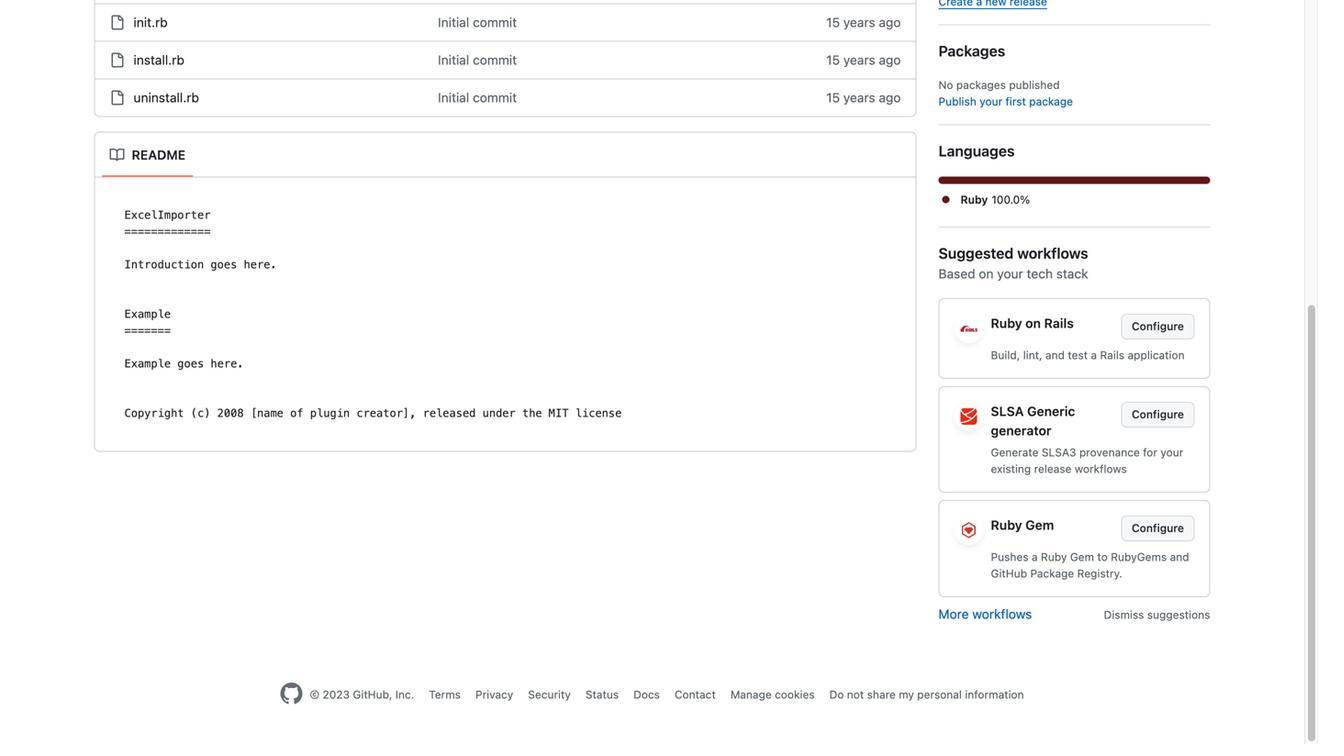 Task type: describe. For each thing, give the bounding box(es) containing it.
your for workflows
[[997, 266, 1024, 281]]

book image
[[110, 148, 124, 163]]

install.rb link
[[134, 52, 184, 67]]

publish your first package link
[[939, 95, 1073, 108]]

initial for uninstall.rb
[[438, 90, 469, 105]]

commit for init.rb
[[473, 15, 517, 30]]

=======
[[124, 325, 171, 337]]

manage
[[731, 689, 772, 701]]

(c)
[[191, 407, 211, 420]]

dot fill image
[[939, 192, 953, 207]]

first
[[1006, 95, 1026, 108]]

under
[[483, 407, 516, 420]]

suggested workflows based on your tech stack
[[939, 245, 1089, 281]]

terms
[[429, 689, 461, 701]]

slsa
[[991, 404, 1024, 419]]

a inside pushes a ruby gem to rubygems and github package registry.
[[1032, 551, 1038, 564]]

github,
[[353, 689, 392, 701]]

no
[[939, 79, 953, 91]]

2 example from the top
[[124, 358, 171, 370]]

dismiss suggestions button
[[1104, 607, 1211, 623]]

15 years ago for install.rb
[[826, 52, 901, 67]]

3 configure from the top
[[1132, 522, 1184, 535]]

tech
[[1027, 266, 1053, 281]]

based
[[939, 266, 976, 281]]

=============
[[124, 225, 211, 238]]

no packages published publish your first package
[[939, 79, 1073, 108]]

ruby for ruby 100.0%
[[961, 193, 988, 206]]

ruby on rails logo image
[[960, 326, 978, 332]]

cookies
[[775, 689, 815, 701]]

slsa3
[[1042, 446, 1077, 459]]

generic
[[1028, 404, 1076, 419]]

dismiss suggestions
[[1104, 609, 1211, 622]]

0 horizontal spatial rails
[[1044, 316, 1074, 331]]

package
[[1029, 95, 1073, 108]]

[name
[[250, 407, 284, 420]]

suggested
[[939, 245, 1014, 262]]

license
[[575, 407, 622, 420]]

0 vertical spatial a
[[1091, 349, 1097, 362]]

packages link
[[939, 40, 1211, 62]]

generate
[[991, 446, 1039, 459]]

for
[[1143, 446, 1158, 459]]

more workflows link
[[939, 605, 1032, 624]]

uninstall.rb
[[134, 90, 199, 105]]

terms link
[[429, 689, 461, 701]]

pushes
[[991, 551, 1029, 564]]

initial commit for install.rb
[[438, 52, 517, 67]]

1 horizontal spatial on
[[1026, 316, 1041, 331]]

configure link for generator
[[1121, 402, 1195, 428]]

mit
[[549, 407, 569, 420]]

personal
[[917, 689, 962, 701]]

docs link
[[634, 689, 660, 701]]

on inside suggested workflows based on your tech stack
[[979, 266, 994, 281]]

initial commit link for uninstall.rb
[[438, 90, 517, 105]]

homepage image
[[280, 683, 302, 705]]

github
[[991, 567, 1027, 580]]

gem inside pushes a ruby gem to rubygems and github package registry.
[[1070, 551, 1095, 564]]

readme link
[[102, 140, 193, 170]]

©
[[310, 689, 320, 701]]

rubygems
[[1111, 551, 1167, 564]]

generator
[[991, 423, 1052, 438]]

slsa generic generator logo image
[[961, 409, 977, 425]]

ruby 100.0%
[[961, 193, 1030, 206]]

release
[[1034, 463, 1072, 476]]

0 vertical spatial and
[[1046, 349, 1065, 362]]

0 horizontal spatial goes
[[177, 358, 204, 370]]

3 configure link from the top
[[1121, 516, 1195, 542]]

information
[[965, 689, 1024, 701]]

ruby 100.0 element
[[939, 177, 1211, 184]]

initial commit link for init.rb
[[438, 15, 517, 30]]

100.0%
[[992, 193, 1030, 206]]

test
[[1068, 349, 1088, 362]]

build, lint, and test a rails application
[[991, 349, 1185, 362]]

excelimporter
[[124, 209, 211, 222]]

existing
[[991, 463, 1031, 476]]

share
[[867, 689, 896, 701]]

ruby for ruby on rails
[[991, 316, 1023, 331]]

manage cookies
[[731, 689, 815, 701]]

plugin
[[310, 407, 350, 420]]

status
[[586, 689, 619, 701]]

security
[[528, 689, 571, 701]]

15 for uninstall.rb
[[826, 90, 840, 105]]

registry.
[[1078, 567, 1123, 580]]

initial commit for uninstall.rb
[[438, 90, 517, 105]]

dismiss
[[1104, 609, 1144, 622]]

more workflows
[[939, 607, 1032, 622]]

privacy
[[476, 689, 513, 701]]

1 horizontal spatial goes
[[211, 258, 237, 271]]

do not share my personal information
[[830, 689, 1024, 701]]

pushes a ruby gem to rubygems and github package registry.
[[991, 551, 1190, 580]]

workflows for suggested
[[1018, 245, 1089, 262]]

workflows for more
[[973, 607, 1032, 622]]



Task type: locate. For each thing, give the bounding box(es) containing it.
your inside the generate slsa3 provenance for your existing release workflows
[[1161, 446, 1184, 459]]

configure link
[[1121, 314, 1195, 340], [1121, 402, 1195, 428], [1121, 516, 1195, 542]]

1 vertical spatial ago
[[879, 52, 901, 67]]

0 vertical spatial rails
[[1044, 316, 1074, 331]]

build,
[[991, 349, 1020, 362]]

1 vertical spatial 15 years ago
[[826, 52, 901, 67]]

2008
[[217, 407, 244, 420]]

1 commit from the top
[[473, 15, 517, 30]]

© 2023 github, inc.
[[310, 689, 414, 701]]

1 configure link from the top
[[1121, 314, 1195, 340]]

15 years ago for init.rb
[[826, 15, 901, 30]]

years for uninstall.rb
[[844, 90, 876, 105]]

released
[[423, 407, 476, 420]]

3 15 from the top
[[826, 90, 840, 105]]

15
[[826, 15, 840, 30], [826, 52, 840, 67], [826, 90, 840, 105]]

ruby inside pushes a ruby gem to rubygems and github package registry.
[[1041, 551, 1067, 564]]

configure link up rubygems
[[1121, 516, 1195, 542]]

years for init.rb
[[844, 15, 876, 30]]

2023
[[323, 689, 350, 701]]

3 years from the top
[[844, 90, 876, 105]]

languages
[[939, 142, 1015, 160]]

1 initial commit link from the top
[[438, 15, 517, 30]]

ruby up build, on the right top
[[991, 316, 1023, 331]]

initial for init.rb
[[438, 15, 469, 30]]

ago for install.rb
[[879, 52, 901, 67]]

application
[[1128, 349, 1185, 362]]

0 horizontal spatial and
[[1046, 349, 1065, 362]]

0 vertical spatial example
[[124, 308, 171, 321]]

init.rb link
[[134, 15, 168, 30]]

2 initial from the top
[[438, 52, 469, 67]]

1 vertical spatial initial commit
[[438, 52, 517, 67]]

1 vertical spatial goes
[[177, 358, 204, 370]]

3 initial commit link from the top
[[438, 90, 517, 105]]

0 vertical spatial initial
[[438, 15, 469, 30]]

3 15 years ago from the top
[[826, 90, 901, 105]]

2 vertical spatial initial commit
[[438, 90, 517, 105]]

1 horizontal spatial gem
[[1070, 551, 1095, 564]]

2 vertical spatial workflows
[[973, 607, 1032, 622]]

contact
[[675, 689, 716, 701]]

install.rb
[[134, 52, 184, 67]]

initial commit link for install.rb
[[438, 52, 517, 67]]

workflows down 'github'
[[973, 607, 1032, 622]]

2 vertical spatial commit
[[473, 90, 517, 105]]

and right rubygems
[[1170, 551, 1190, 564]]

example up =======
[[124, 308, 171, 321]]

configure link up for
[[1121, 402, 1195, 428]]

stack
[[1057, 266, 1089, 281]]

initial
[[438, 15, 469, 30], [438, 52, 469, 67], [438, 90, 469, 105]]

to
[[1098, 551, 1108, 564]]

1 vertical spatial a
[[1032, 551, 1038, 564]]

1 vertical spatial your
[[997, 266, 1024, 281]]

commit for install.rb
[[473, 52, 517, 67]]

gem up pushes
[[1026, 518, 1054, 533]]

2 commit from the top
[[473, 52, 517, 67]]

3 initial commit from the top
[[438, 90, 517, 105]]

15 for init.rb
[[826, 15, 840, 30]]

lint,
[[1023, 349, 1043, 362]]

ago for init.rb
[[879, 15, 901, 30]]

2 configure from the top
[[1132, 408, 1184, 421]]

1 initial from the top
[[438, 15, 469, 30]]

1 horizontal spatial and
[[1170, 551, 1190, 564]]

years
[[844, 15, 876, 30], [844, 52, 876, 67], [844, 90, 876, 105]]

configure up for
[[1132, 408, 1184, 421]]

initial commit link
[[438, 15, 517, 30], [438, 52, 517, 67], [438, 90, 517, 105]]

docs
[[634, 689, 660, 701]]

not
[[847, 689, 864, 701]]

0 vertical spatial here.
[[244, 258, 277, 271]]

1 horizontal spatial a
[[1091, 349, 1097, 362]]

0 horizontal spatial on
[[979, 266, 994, 281]]

contact link
[[675, 689, 716, 701]]

1 vertical spatial and
[[1170, 551, 1190, 564]]

your left tech
[[997, 266, 1024, 281]]

0 vertical spatial configure link
[[1121, 314, 1195, 340]]

goes up (c)
[[177, 358, 204, 370]]

initial commit
[[438, 15, 517, 30], [438, 52, 517, 67], [438, 90, 517, 105]]

2 initial commit link from the top
[[438, 52, 517, 67]]

more
[[939, 607, 969, 622]]

published
[[1009, 79, 1060, 91]]

package
[[1031, 567, 1074, 580]]

workflows up tech
[[1018, 245, 1089, 262]]

1 15 from the top
[[826, 15, 840, 30]]

0 vertical spatial 15 years ago
[[826, 15, 901, 30]]

on down suggested
[[979, 266, 994, 281]]

goes right introduction
[[211, 258, 237, 271]]

1 horizontal spatial rails
[[1100, 349, 1125, 362]]

1 vertical spatial rails
[[1100, 349, 1125, 362]]

1 vertical spatial initial
[[438, 52, 469, 67]]

0 vertical spatial commit
[[473, 15, 517, 30]]

2 vertical spatial your
[[1161, 446, 1184, 459]]

configure for generator
[[1132, 408, 1184, 421]]

0 vertical spatial workflows
[[1018, 245, 1089, 262]]

gem left to
[[1070, 551, 1095, 564]]

readme
[[132, 147, 186, 163]]

on up lint,
[[1026, 316, 1041, 331]]

2 15 from the top
[[826, 52, 840, 67]]

rails up test
[[1044, 316, 1074, 331]]

ruby gem
[[991, 518, 1054, 533]]

status link
[[586, 689, 619, 701]]

and inside pushes a ruby gem to rubygems and github package registry.
[[1170, 551, 1190, 564]]

2 initial commit from the top
[[438, 52, 517, 67]]

my
[[899, 689, 914, 701]]

1 ago from the top
[[879, 15, 901, 30]]

0 vertical spatial on
[[979, 266, 994, 281]]

manage cookies button
[[731, 687, 815, 703]]

workflows inside suggested workflows based on your tech stack
[[1018, 245, 1089, 262]]

init.rb
[[134, 15, 168, 30]]

3 ago from the top
[[879, 90, 901, 105]]

generate slsa3 provenance for your existing release workflows
[[991, 446, 1184, 476]]

15 for install.rb
[[826, 52, 840, 67]]

ruby right the 'dot fill' image
[[961, 193, 988, 206]]

configure up rubygems
[[1132, 522, 1184, 535]]

your for slsa3
[[1161, 446, 1184, 459]]

your for packages
[[980, 95, 1003, 108]]

0 vertical spatial years
[[844, 15, 876, 30]]

workflows inside the generate slsa3 provenance for your existing release workflows
[[1075, 463, 1127, 476]]

rails
[[1044, 316, 1074, 331], [1100, 349, 1125, 362]]

1 vertical spatial workflows
[[1075, 463, 1127, 476]]

2 years from the top
[[844, 52, 876, 67]]

1 initial commit from the top
[[438, 15, 517, 30]]

initial for install.rb
[[438, 52, 469, 67]]

configure
[[1132, 320, 1184, 333], [1132, 408, 1184, 421], [1132, 522, 1184, 535]]

2 vertical spatial initial
[[438, 90, 469, 105]]

ruby up package
[[1041, 551, 1067, 564]]

your right for
[[1161, 446, 1184, 459]]

1 vertical spatial example
[[124, 358, 171, 370]]

commit for uninstall.rb
[[473, 90, 517, 105]]

1 vertical spatial on
[[1026, 316, 1041, 331]]

configure link up application
[[1121, 314, 1195, 340]]

introduction
[[124, 258, 204, 271]]

1 15 years ago from the top
[[826, 15, 901, 30]]

2 vertical spatial configure
[[1132, 522, 1184, 535]]

2 vertical spatial 15 years ago
[[826, 90, 901, 105]]

your
[[980, 95, 1003, 108], [997, 266, 1024, 281], [1161, 446, 1184, 459]]

0 vertical spatial initial commit link
[[438, 15, 517, 30]]

0 vertical spatial initial commit
[[438, 15, 517, 30]]

publish
[[939, 95, 977, 108]]

example
[[124, 308, 171, 321], [124, 358, 171, 370]]

1 vertical spatial 15
[[826, 52, 840, 67]]

suggestions
[[1147, 609, 1211, 622]]

1 vertical spatial gem
[[1070, 551, 1095, 564]]

3 initial from the top
[[438, 90, 469, 105]]

copyright
[[124, 407, 184, 420]]

1 vertical spatial initial commit link
[[438, 52, 517, 67]]

2 vertical spatial initial commit link
[[438, 90, 517, 105]]

ruby up pushes
[[991, 518, 1023, 533]]

your inside no packages published publish your first package
[[980, 95, 1003, 108]]

slsa generic generator
[[991, 404, 1076, 438]]

years for install.rb
[[844, 52, 876, 67]]

ruby on rails
[[991, 316, 1074, 331]]

0 vertical spatial configure
[[1132, 320, 1184, 333]]

packages
[[939, 42, 1006, 60]]

0 vertical spatial 15
[[826, 15, 840, 30]]

example down =======
[[124, 358, 171, 370]]

commit
[[473, 15, 517, 30], [473, 52, 517, 67], [473, 90, 517, 105]]

1 years from the top
[[844, 15, 876, 30]]

excelimporter ============= introduction goes here. example ======= example goes here. copyright (c) 2008 [name of plugin creator], released under the mit license
[[124, 209, 622, 420]]

0 vertical spatial gem
[[1026, 518, 1054, 533]]

3 commit from the top
[[473, 90, 517, 105]]

uninstall.rb link
[[134, 90, 199, 105]]

2 vertical spatial 15
[[826, 90, 840, 105]]

2 vertical spatial ago
[[879, 90, 901, 105]]

1 vertical spatial here.
[[211, 358, 244, 370]]

rails right test
[[1100, 349, 1125, 362]]

inc.
[[395, 689, 414, 701]]

and
[[1046, 349, 1065, 362], [1170, 551, 1190, 564]]

0 horizontal spatial a
[[1032, 551, 1038, 564]]

ruby gem logo image
[[962, 523, 976, 539]]

ruby for ruby gem
[[991, 518, 1023, 533]]

15 years ago for uninstall.rb
[[826, 90, 901, 105]]

0 vertical spatial ago
[[879, 15, 901, 30]]

0 horizontal spatial gem
[[1026, 518, 1054, 533]]

2 vertical spatial years
[[844, 90, 876, 105]]

your down packages
[[980, 95, 1003, 108]]

2 configure link from the top
[[1121, 402, 1195, 428]]

1 vertical spatial configure link
[[1121, 402, 1195, 428]]

and right lint,
[[1046, 349, 1065, 362]]

ago for uninstall.rb
[[879, 90, 901, 105]]

1 configure from the top
[[1132, 320, 1184, 333]]

1 vertical spatial configure
[[1132, 408, 1184, 421]]

1 vertical spatial commit
[[473, 52, 517, 67]]

do
[[830, 689, 844, 701]]

configure up application
[[1132, 320, 1184, 333]]

2 ago from the top
[[879, 52, 901, 67]]

1 vertical spatial years
[[844, 52, 876, 67]]

privacy link
[[476, 689, 513, 701]]

15 years ago
[[826, 15, 901, 30], [826, 52, 901, 67], [826, 90, 901, 105]]

0 vertical spatial your
[[980, 95, 1003, 108]]

2 15 years ago from the top
[[826, 52, 901, 67]]

0 vertical spatial goes
[[211, 258, 237, 271]]

your inside suggested workflows based on your tech stack
[[997, 266, 1024, 281]]

goes
[[211, 258, 237, 271], [177, 358, 204, 370]]

security link
[[528, 689, 571, 701]]

a right test
[[1091, 349, 1097, 362]]

creator],
[[357, 407, 416, 420]]

do not share my personal information button
[[830, 687, 1024, 703]]

configure for rails
[[1132, 320, 1184, 333]]

a up package
[[1032, 551, 1038, 564]]

workflows inside the more workflows link
[[973, 607, 1032, 622]]

workflows down provenance
[[1075, 463, 1127, 476]]

packages
[[957, 79, 1006, 91]]

provenance
[[1080, 446, 1140, 459]]

ago
[[879, 15, 901, 30], [879, 52, 901, 67], [879, 90, 901, 105]]

2 vertical spatial configure link
[[1121, 516, 1195, 542]]

1 example from the top
[[124, 308, 171, 321]]

configure link for rails
[[1121, 314, 1195, 340]]

of
[[290, 407, 304, 420]]

initial commit for init.rb
[[438, 15, 517, 30]]



Task type: vqa. For each thing, say whether or not it's contained in the screenshot.
With related to push
no



